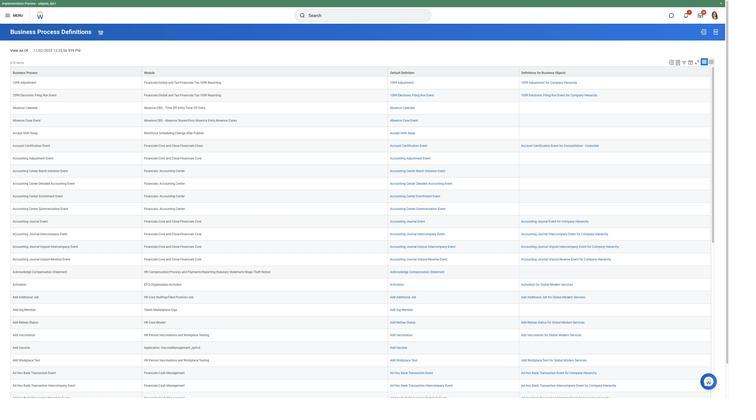 Task type: vqa. For each thing, say whether or not it's contained in the screenshot.
payslips
no



Task type: locate. For each thing, give the bounding box(es) containing it.
4 hr from the top
[[144, 334, 148, 337]]

entry:time
[[178, 106, 193, 110]]

1099 for 1099 electronic filing run event for company hierarchy link
[[522, 94, 529, 97]]

3 test from the left
[[543, 359, 549, 363]]

5 financials:core and close:financials core from the top
[[144, 258, 202, 262]]

publish
[[194, 132, 204, 135]]

1 accounting journal event from the left
[[13, 220, 48, 224]]

business down menu
[[10, 28, 36, 36]]

change selection image
[[98, 30, 104, 36]]

notice
[[262, 271, 271, 274]]

1 horizontal spatial definitions
[[522, 71, 537, 75]]

0 horizontal spatial account certification event
[[13, 144, 50, 148]]

row containing account certification event
[[10, 140, 712, 152]]

0 horizontal spatial electronic
[[20, 94, 34, 97]]

2 acknowledge compensation statement from the left
[[390, 271, 445, 274]]

summarization
[[39, 207, 60, 211], [417, 207, 437, 211]]

financials:core for accounting journal unpost-reverse event
[[144, 258, 165, 262]]

row containing accounting center summarization event
[[10, 203, 712, 216]]

1 member from the left
[[24, 309, 36, 312]]

global down the activation for global modern services link
[[553, 296, 562, 300]]

2 management from the top
[[167, 384, 185, 388]]

business up 1099 adjustment for company hierarchy
[[542, 71, 555, 75]]

1 horizontal spatial case
[[403, 119, 410, 123]]

0 horizontal spatial accounting journal intercompany event
[[13, 233, 67, 236]]

electronic up absence calendar link on the top
[[398, 94, 412, 97]]

17 row from the top
[[10, 266, 712, 279]]

1 horizontal spatial accounting center detailed accounting event
[[390, 182, 453, 186]]

reverse for accounting journal unpost-reverse event link
[[429, 258, 440, 262]]

absence:cbq left time
[[144, 106, 163, 110]]

financials:global for 1099 adjustment
[[144, 81, 168, 85]]

intercompany
[[40, 233, 59, 236], [418, 233, 437, 236], [549, 233, 568, 236], [51, 245, 70, 249], [428, 245, 447, 249], [560, 245, 579, 249], [48, 384, 67, 388], [426, 384, 445, 388], [557, 384, 576, 388]]

6 financials:core from the top
[[144, 258, 165, 262]]

1 accounting journal unpost-reverse event from the left
[[13, 258, 70, 262]]

1 horizontal spatial acknowledge
[[390, 271, 409, 274]]

cell for add gig member
[[520, 304, 712, 317]]

1 person:vaccinations from the top
[[149, 334, 177, 337]]

financials: for accounting center batch initiation event
[[144, 169, 159, 173]]

1099 electronic filing run event for company hierarchy
[[522, 94, 598, 97]]

row
[[10, 66, 712, 77], [10, 77, 712, 89], [10, 89, 712, 102], [10, 102, 712, 115], [10, 115, 712, 127], [10, 127, 712, 140], [10, 140, 712, 152], [10, 152, 712, 165], [10, 165, 712, 178], [10, 178, 712, 190], [10, 190, 712, 203], [10, 203, 712, 216], [10, 216, 712, 228], [10, 228, 712, 241], [10, 241, 712, 254], [10, 254, 712, 266], [10, 266, 712, 279], [10, 279, 712, 292], [10, 292, 712, 304], [10, 304, 712, 317], [10, 317, 712, 329], [10, 329, 712, 342], [10, 342, 712, 355], [10, 355, 712, 367], [10, 367, 712, 380], [10, 380, 712, 393], [10, 393, 712, 399]]

2 horizontal spatial status
[[538, 321, 547, 325]]

0 horizontal spatial add vaccine
[[13, 346, 30, 350]]

accept shift swap link
[[390, 132, 415, 135]]

gig
[[19, 309, 24, 312], [397, 309, 401, 312]]

modern for job
[[563, 296, 573, 300]]

ad hoc bank transaction event for company hierarchy link
[[522, 372, 597, 375]]

event
[[49, 94, 57, 97], [427, 94, 434, 97], [558, 94, 566, 97], [33, 119, 41, 123], [411, 119, 418, 123], [42, 144, 50, 148], [420, 144, 428, 148], [551, 144, 559, 148], [46, 157, 53, 160], [423, 157, 431, 160], [60, 169, 68, 173], [438, 169, 446, 173], [67, 182, 75, 186], [445, 182, 453, 186], [55, 195, 63, 198], [433, 195, 441, 198], [61, 207, 68, 211], [438, 207, 446, 211], [40, 220, 48, 224], [418, 220, 425, 224], [549, 220, 557, 224], [60, 233, 67, 236], [438, 233, 445, 236], [569, 233, 576, 236], [70, 245, 78, 249], [448, 245, 456, 249], [579, 245, 587, 249], [63, 258, 70, 262], [440, 258, 448, 262], [572, 258, 579, 262], [48, 372, 56, 375], [426, 372, 433, 375], [557, 372, 565, 375], [68, 384, 75, 388], [446, 384, 453, 388], [577, 384, 584, 388]]

add additional job for global modern services
[[522, 296, 586, 300]]

21 row from the top
[[10, 317, 712, 329]]

1 acknowledge compensation statement from the left
[[13, 271, 67, 274]]

8 row from the top
[[10, 152, 712, 165]]

2 horizontal spatial unpost
[[549, 245, 559, 249]]

1 financials: from the top
[[144, 169, 159, 173]]

1 horizontal spatial certification
[[403, 144, 419, 148]]

1099 electronic filing run event down business process
[[13, 94, 57, 97]]

1 activation from the left
[[13, 283, 26, 287]]

process for business process definitions
[[37, 28, 60, 36]]

1 button
[[681, 10, 692, 21]]

1 horizontal spatial 1099 electronic filing run event
[[390, 94, 434, 97]]

- up the "scheduling:change" on the top
[[164, 119, 165, 123]]

toolbar
[[667, 58, 715, 66]]

4 financials:core from the top
[[144, 233, 165, 236]]

2 horizontal spatial filing
[[544, 94, 551, 97]]

0 horizontal spatial add gig member
[[13, 309, 36, 312]]

modern up add vaccination for global modern services
[[562, 321, 573, 325]]

0 horizontal spatial certification
[[25, 144, 42, 148]]

1099 for 1099 adjustment link
[[390, 81, 397, 85]]

0 horizontal spatial accept shift swap
[[13, 132, 38, 135]]

2 horizontal spatial unpost-
[[549, 258, 560, 262]]

hr person:vaccinations and workplace testing up vaccinemanagement_zprfvd at the left bottom of the page
[[144, 334, 209, 337]]

1 hr person:vaccinations and workplace testing from the top
[[144, 334, 209, 337]]

1 horizontal spatial ad hoc bank transaction intercompany event
[[390, 384, 453, 388]]

1 horizontal spatial add vaccination
[[390, 334, 413, 337]]

financials:core and close:financials core for reverse
[[144, 258, 202, 262]]

accounting journal event for company hierarchy link
[[522, 220, 589, 224]]

unpost-
[[40, 258, 51, 262], [418, 258, 429, 262], [549, 258, 560, 262]]

ad hoc bank transaction intercompany event link
[[390, 384, 453, 388]]

close:financials for intercompany
[[172, 245, 194, 249]]

1 horizontal spatial accounting center summarization event
[[390, 207, 446, 211]]

0 horizontal spatial activation
[[13, 283, 26, 287]]

2 certification from the left
[[403, 144, 419, 148]]

job
[[34, 296, 39, 300], [411, 296, 417, 300], [543, 296, 548, 300]]

0 horizontal spatial ad hoc bank transaction intercompany event
[[13, 384, 75, 388]]

run for 1099 electronic filing run event link
[[421, 94, 426, 97]]

0 vertical spatial tax:financials:tax:1099
[[174, 81, 207, 85]]

11 row from the top
[[10, 190, 712, 203]]

1 horizontal spatial calendar
[[403, 106, 415, 110]]

1 horizontal spatial statement
[[430, 271, 445, 274]]

notifications large image
[[684, 13, 689, 18]]

1 horizontal spatial detailed
[[417, 182, 428, 186]]

0 horizontal spatial add vaccination
[[13, 334, 35, 337]]

1099 electronic filing run event
[[13, 94, 57, 97], [390, 94, 434, 97]]

person:vaccinations down core:worker
[[149, 334, 177, 337]]

financials: accounting center for accounting center enrichment event
[[144, 195, 185, 198]]

hr person:vaccinations and workplace testing down vaccinemanagement_zprfvd at the left bottom of the page
[[144, 359, 209, 363]]

4 financials:core and close:financials core from the top
[[144, 245, 202, 249]]

electronic down business process
[[20, 94, 34, 97]]

definitions for business objects button
[[520, 67, 711, 76]]

1 ad hoc bank transaction event from the left
[[13, 372, 56, 375]]

off right time
[[173, 106, 177, 110]]

close:financials:close
[[172, 144, 203, 148]]

financials:core for accounting journal intercompany event
[[144, 233, 165, 236]]

2 row from the top
[[10, 77, 712, 89]]

row containing accounting journal intercompany event
[[10, 228, 712, 241]]

view as of
[[10, 49, 28, 53]]

1 horizontal spatial electronic
[[398, 94, 412, 97]]

business
[[10, 28, 36, 36], [13, 71, 26, 75], [542, 71, 555, 75]]

2 status from the left
[[407, 321, 416, 325]]

3 core from the top
[[195, 233, 202, 236]]

implementation preview -   adeptai_dpt1
[[2, 2, 56, 5]]

1 horizontal spatial summarization
[[417, 207, 437, 211]]

definitions up the 1099 adjustment for company hierarchy link
[[522, 71, 537, 75]]

vaccinemanagement_zprfvd
[[161, 346, 200, 350]]

hr left compensation:process
[[144, 271, 148, 274]]

1 vertical spatial process
[[26, 71, 38, 75]]

1 job from the left
[[34, 296, 39, 300]]

accounting adjustment event link
[[390, 157, 431, 160]]

1 initiation from the left
[[48, 169, 60, 173]]

2 cell from the top
[[520, 115, 712, 127]]

0 horizontal spatial acknowledge
[[13, 271, 31, 274]]

core for reverse
[[195, 258, 202, 262]]

financials:core and close:financials:close
[[144, 144, 203, 148]]

1 unpost from the left
[[40, 245, 50, 249]]

status for add retiree status link
[[407, 321, 416, 325]]

electronic down the 1099 adjustment for company hierarchy link
[[529, 94, 543, 97]]

2 accounting journal unpost-reverse event from the left
[[390, 258, 448, 262]]

scheduling:change
[[159, 132, 186, 135]]

case
[[25, 119, 32, 123], [403, 119, 410, 123]]

1 horizontal spatial gig
[[397, 309, 401, 312]]

3 electronic from the left
[[529, 94, 543, 97]]

1 horizontal spatial activation
[[390, 283, 404, 287]]

1 horizontal spatial vaccine
[[397, 346, 408, 350]]

testing for add vaccination
[[199, 334, 209, 337]]

3 reverse from the left
[[560, 258, 571, 262]]

20 row from the top
[[10, 304, 712, 317]]

1 reporting from the top
[[208, 81, 221, 85]]

definitions up pm
[[61, 28, 92, 36]]

workplace
[[184, 334, 198, 337], [19, 359, 33, 363], [184, 359, 198, 363], [397, 359, 411, 363], [528, 359, 542, 363]]

2 unpost- from the left
[[418, 258, 429, 262]]

row containing accounting adjustment event
[[10, 152, 712, 165]]

1 batch from the left
[[39, 169, 47, 173]]

run for 1099 electronic filing run event for company hierarchy link
[[552, 94, 557, 97]]

0 horizontal spatial vaccination
[[19, 334, 35, 337]]

1 horizontal spatial add gig member
[[390, 309, 413, 312]]

2 hr from the top
[[144, 296, 148, 300]]

hoc
[[17, 372, 23, 375], [395, 372, 400, 375], [526, 372, 532, 375], [17, 384, 23, 388], [395, 384, 400, 388], [526, 384, 532, 388]]

financials:cash management for ad hoc bank transaction intercompany event
[[144, 384, 185, 388]]

retiree for add retiree status link
[[397, 321, 406, 325]]

hr down application: at the left of page
[[144, 359, 148, 363]]

5 hr from the top
[[144, 359, 148, 363]]

0 horizontal spatial compensation
[[32, 271, 52, 274]]

1 horizontal spatial unpost-
[[418, 258, 429, 262]]

run
[[43, 94, 48, 97], [421, 94, 426, 97], [552, 94, 557, 97]]

0 horizontal spatial summarization
[[39, 207, 60, 211]]

hr for test
[[144, 359, 148, 363]]

0 horizontal spatial accounting center enrichment event
[[13, 195, 63, 198]]

3 additional from the left
[[528, 296, 542, 300]]

1 horizontal spatial account certification event
[[390, 144, 428, 148]]

person:vaccinations down application: vaccinemanagement_zprfvd
[[149, 359, 177, 363]]

1 horizontal spatial accept
[[390, 132, 400, 135]]

cell for absence case event
[[520, 115, 712, 127]]

5 close:financials from the top
[[172, 258, 194, 262]]

absence:cbq up workforce
[[144, 119, 163, 123]]

1 horizontal spatial member
[[402, 309, 413, 312]]

modern down activation for global modern services
[[563, 296, 573, 300]]

4 cell from the top
[[520, 152, 712, 165]]

center
[[29, 169, 38, 173], [176, 169, 185, 173], [407, 169, 416, 173], [29, 182, 38, 186], [176, 182, 185, 186], [407, 182, 416, 186], [29, 195, 38, 198], [176, 195, 185, 198], [407, 195, 416, 198], [29, 207, 38, 211], [176, 207, 185, 211], [407, 207, 416, 211]]

Search Workday  search field
[[309, 10, 421, 21]]

justify image
[[5, 12, 11, 19]]

1 horizontal spatial job
[[411, 296, 417, 300]]

1 financials:cash management from the top
[[144, 372, 185, 375]]

2 hr person:vaccinations and workplace testing from the top
[[144, 359, 209, 363]]

0 horizontal spatial accounting journal unpost-reverse event
[[13, 258, 70, 262]]

0 vertical spatial management
[[167, 372, 185, 375]]

0 horizontal spatial absence calendar
[[13, 106, 38, 110]]

1 horizontal spatial shift
[[401, 132, 407, 135]]

account certification event
[[13, 144, 50, 148], [390, 144, 428, 148]]

hoc for the ad hoc bank transaction event link
[[395, 372, 400, 375]]

1 horizontal spatial vaccination
[[397, 334, 413, 337]]

19 row from the top
[[10, 292, 712, 304]]

for inside definitions for business objects "popup button"
[[537, 71, 541, 75]]

1099 adjustment down business process
[[13, 81, 36, 85]]

1 horizontal spatial accept shift swap
[[390, 132, 415, 135]]

job for "add additional job" link
[[411, 296, 417, 300]]

1 swap from the left
[[30, 132, 38, 135]]

business process button
[[11, 67, 142, 76]]

ad hoc bank transaction intercompany event
[[13, 384, 75, 388], [390, 384, 453, 388]]

1 financials:global from the top
[[144, 81, 168, 85]]

tax:financials:tax:1099 for 1099 adjustment
[[174, 81, 207, 85]]

0 horizontal spatial add retiree status
[[13, 321, 38, 325]]

10 cell from the top
[[520, 304, 712, 317]]

swap
[[30, 132, 38, 135], [408, 132, 415, 135]]

0 vertical spatial process
[[37, 28, 60, 36]]

2 add retiree status from the left
[[390, 321, 416, 325]]

0 horizontal spatial run
[[43, 94, 48, 97]]

1 vertical spatial absence:cbq
[[144, 119, 163, 123]]

process up view as of element
[[37, 28, 60, 36]]

financials:core
[[144, 144, 165, 148], [144, 157, 165, 160], [144, 220, 165, 224], [144, 233, 165, 236], [144, 245, 165, 249], [144, 258, 165, 262]]

2 horizontal spatial run
[[552, 94, 557, 97]]

accounting
[[13, 157, 28, 160], [390, 157, 406, 160], [13, 169, 28, 173], [160, 169, 175, 173], [390, 169, 406, 173], [13, 182, 28, 186], [51, 182, 67, 186], [160, 182, 175, 186], [390, 182, 406, 186], [429, 182, 444, 186], [13, 195, 28, 198], [160, 195, 175, 198], [390, 195, 406, 198], [13, 207, 28, 211], [160, 207, 175, 211], [390, 207, 406, 211], [13, 220, 28, 224], [390, 220, 406, 224], [522, 220, 537, 224], [13, 233, 28, 236], [390, 233, 406, 236], [522, 233, 537, 236], [13, 245, 28, 249], [390, 245, 406, 249], [522, 245, 537, 249], [13, 258, 28, 262], [390, 258, 406, 262], [522, 258, 537, 262]]

2 account certification event from the left
[[390, 144, 428, 148]]

acknowledge compensation statement link
[[390, 271, 445, 274]]

14 row from the top
[[10, 228, 712, 241]]

2 swap from the left
[[408, 132, 415, 135]]

modern up ad hoc bank transaction event for company hierarchy
[[564, 359, 575, 363]]

financials:cash management for ad hoc bank transaction event
[[144, 372, 185, 375]]

row containing 1099 adjustment
[[10, 77, 712, 89]]

0 horizontal spatial member
[[24, 309, 36, 312]]

acknowledge compensation statement
[[13, 271, 67, 274], [390, 271, 445, 274]]

hr left core:worker
[[144, 321, 148, 325]]

ad for the ad hoc bank transaction event link
[[390, 372, 394, 375]]

7 row from the top
[[10, 140, 712, 152]]

1 vertical spatial financials:cash management
[[144, 384, 185, 388]]

ad hoc bank transaction intercompany event for company hierarchy link
[[522, 384, 617, 388]]

add workplace test
[[13, 359, 40, 363], [390, 359, 418, 363]]

1 vertical spatial hr person:vaccinations and workplace testing
[[144, 359, 209, 363]]

accounting center summarization event
[[13, 207, 68, 211], [390, 207, 446, 211]]

core for intercompany
[[195, 245, 202, 249]]

1 horizontal spatial 1099 adjustment
[[390, 81, 414, 85]]

person:vaccinations for add vaccination
[[149, 334, 177, 337]]

entry
[[199, 106, 206, 110]]

9 cell from the top
[[520, 266, 712, 279]]

business process definitions main content
[[0, 24, 726, 399]]

tax:financials:tax:1099 for 1099 electronic filing run event
[[174, 94, 207, 97]]

close:financials for reverse
[[172, 258, 194, 262]]

financials:global down module
[[144, 81, 168, 85]]

application: vaccinemanagement_zprfvd
[[144, 346, 200, 350]]

0 horizontal spatial unpost
[[40, 245, 50, 249]]

-
[[36, 2, 37, 5], [164, 106, 165, 110], [164, 119, 165, 123], [584, 144, 585, 148]]

add vaccination
[[13, 334, 35, 337], [390, 334, 413, 337]]

process inside popup button
[[26, 71, 38, 75]]

add retiree status for global modern services link
[[522, 321, 585, 325]]

1099 electronic filing run event for company hierarchy link
[[522, 94, 598, 97]]

view as of element
[[33, 45, 81, 53]]

12:25:56.959
[[53, 49, 74, 53]]

0 horizontal spatial status
[[29, 321, 38, 325]]

1 horizontal spatial ad hoc bank transaction event
[[390, 372, 433, 375]]

accounting journal unpost intercompany event for company hierarchy
[[522, 245, 619, 249]]

electronic for 1099 electronic filing run event for company hierarchy link
[[529, 94, 543, 97]]

1 horizontal spatial enrichment
[[417, 195, 432, 198]]

row containing 1099 electronic filing run event
[[10, 89, 712, 102]]

financials:global and tax:financials:tax:1099 reporting for 1099 adjustment
[[144, 81, 221, 85]]

9 row from the top
[[10, 165, 712, 178]]

accounting journal unpost intercompany event link
[[390, 245, 456, 249]]

1 horizontal spatial compensation
[[410, 271, 430, 274]]

testing for add workplace test
[[199, 359, 209, 363]]

1 horizontal spatial accounting journal unpost-reverse event
[[390, 258, 448, 262]]

1 horizontal spatial status
[[407, 321, 416, 325]]

27 row from the top
[[10, 393, 712, 399]]

0 horizontal spatial gig
[[19, 309, 24, 312]]

compensation
[[32, 271, 52, 274], [410, 271, 430, 274]]

export to excel image left view printable version (pdf) icon
[[701, 29, 707, 35]]

row containing accounting center detailed accounting event
[[10, 178, 712, 190]]

2 horizontal spatial vaccination
[[528, 334, 544, 337]]

1 vertical spatial tax:financials:tax:1099
[[174, 94, 207, 97]]

close:financials for event
[[172, 233, 194, 236]]

2 financials: accounting center from the top
[[144, 182, 185, 186]]

and for accounting journal unpost-reverse event
[[166, 258, 171, 262]]

hr up application: at the left of page
[[144, 334, 148, 337]]

search image
[[300, 12, 306, 19]]

2 reporting from the top
[[208, 94, 221, 97]]

close environment banner image
[[720, 2, 723, 5]]

2 horizontal spatial reverse
[[560, 258, 571, 262]]

accounting center detailed accounting event
[[13, 182, 75, 186], [390, 182, 453, 186]]

financials:core for accounting journal event
[[144, 220, 165, 224]]

row containing add retiree status
[[10, 317, 712, 329]]

services for add retiree status for global modern services
[[573, 321, 585, 325]]

3 run from the left
[[552, 94, 557, 97]]

3 financials:core and close:financials core from the top
[[144, 233, 202, 236]]

0 horizontal spatial accounting center batch initiation event
[[13, 169, 68, 173]]

1 horizontal spatial export to excel image
[[701, 29, 707, 35]]

transaction for the ad hoc bank transaction intercompany event for company hierarchy link
[[540, 384, 556, 388]]

export to excel image for 610 items
[[701, 29, 707, 35]]

2 financials:core and close:financials core from the top
[[144, 220, 202, 224]]

hoc for ad hoc bank transaction intercompany event link
[[395, 384, 400, 388]]

vaccine
[[19, 346, 30, 350], [397, 346, 408, 350]]

1 financials:cash from the top
[[144, 372, 166, 375]]

bank for ad hoc bank transaction intercompany event link
[[401, 384, 408, 388]]

26 row from the top
[[10, 380, 712, 393]]

- right preview
[[36, 2, 37, 5]]

global up ad hoc bank transaction event for company hierarchy link
[[554, 359, 563, 363]]

1 horizontal spatial add workplace test
[[390, 359, 418, 363]]

2 horizontal spatial additional
[[528, 296, 542, 300]]

1 horizontal spatial acknowledge compensation statement
[[390, 271, 445, 274]]

export to excel image
[[701, 29, 707, 35], [669, 60, 675, 65]]

- left the corporate
[[584, 144, 585, 148]]

off left the entry
[[193, 106, 198, 110]]

as
[[19, 49, 23, 53]]

ad hoc bank transaction event
[[13, 372, 56, 375], [390, 372, 433, 375]]

module
[[144, 71, 155, 75]]

1099 adjustment for company hierarchy
[[522, 81, 578, 85]]

3 job from the left
[[543, 296, 548, 300]]

accounting journal unpost intercompany event
[[13, 245, 78, 249], [390, 245, 456, 249]]

member
[[24, 309, 36, 312], [402, 309, 413, 312]]

1 financials:global and tax:financials:tax:1099 reporting from the top
[[144, 81, 221, 85]]

business down items
[[13, 71, 26, 75]]

row containing accounting journal event
[[10, 216, 712, 228]]

financials:global up time
[[144, 94, 168, 97]]

hr up talent
[[144, 296, 148, 300]]

1 account from the left
[[13, 144, 24, 148]]

2 run from the left
[[421, 94, 426, 97]]

items
[[16, 61, 24, 65]]

0 horizontal spatial export to excel image
[[669, 60, 675, 65]]

adjustment for accounting adjustment event link
[[407, 157, 423, 160]]

certification
[[25, 144, 42, 148], [403, 144, 419, 148], [534, 144, 551, 148]]

statement
[[53, 271, 67, 274], [430, 271, 445, 274]]

click to view/edit grid preferences image
[[688, 60, 694, 65]]

ad hoc bank transaction intercompany event for company hierarchy
[[522, 384, 617, 388]]

job for add additional job for global modern services link
[[543, 296, 548, 300]]

2 financials:global and tax:financials:tax:1099 reporting from the top
[[144, 94, 221, 97]]

1099 adjustment down default definition
[[390, 81, 414, 85]]

1 horizontal spatial additional
[[397, 296, 411, 300]]

company
[[551, 81, 564, 85], [571, 94, 584, 97], [562, 220, 575, 224], [582, 233, 595, 236], [592, 245, 605, 249], [584, 258, 598, 262], [570, 372, 583, 375], [590, 384, 603, 388]]

2 vaccine from the left
[[397, 346, 408, 350]]

0 vertical spatial export to excel image
[[701, 29, 707, 35]]

initiation
[[48, 169, 60, 173], [425, 169, 437, 173]]

0 horizontal spatial swap
[[30, 132, 38, 135]]

0 horizontal spatial batch
[[39, 169, 47, 173]]

hr person:vaccinations and workplace testing for add vaccination
[[144, 334, 209, 337]]

absence calendar link
[[390, 106, 415, 110]]

2 ad hoc bank transaction event from the left
[[390, 372, 433, 375]]

modern for status
[[562, 321, 573, 325]]

1 accounting center summarization event from the left
[[13, 207, 68, 211]]

absence:cbq for absence:cbq - time off entry:time off entry
[[144, 106, 163, 110]]

absence
[[13, 106, 25, 110], [390, 106, 402, 110], [13, 119, 25, 123], [165, 119, 177, 123], [195, 119, 207, 123], [390, 119, 402, 123]]

0 horizontal spatial unpost-
[[40, 258, 51, 262]]

1 horizontal spatial absence calendar
[[390, 106, 415, 110]]

2 financials:core from the top
[[144, 157, 165, 160]]

1 run from the left
[[43, 94, 48, 97]]

3 row from the top
[[10, 89, 712, 102]]

status
[[29, 321, 38, 325], [407, 321, 416, 325], [538, 321, 547, 325]]

unpost for accounting journal unpost intercompany event for company hierarchy link
[[549, 245, 559, 249]]

1099 electronic filing run event up absence calendar link on the top
[[390, 94, 434, 97]]

0 horizontal spatial off
[[173, 106, 177, 110]]

1 vertical spatial export to excel image
[[669, 60, 675, 65]]

0 horizontal spatial acknowledge compensation statement
[[13, 271, 67, 274]]

global up add vaccination for global modern services
[[552, 321, 561, 325]]

row containing add vaccination
[[10, 329, 712, 342]]

0 horizontal spatial initiation
[[48, 169, 60, 173]]

1 absence:cbq from the top
[[144, 106, 163, 110]]

0 horizontal spatial accounting journal unpost intercompany event
[[13, 245, 78, 249]]

18 row from the top
[[10, 279, 712, 292]]

business inside popup button
[[13, 71, 26, 75]]

610 items
[[10, 61, 24, 65]]

2 accept from the left
[[390, 132, 400, 135]]

cases
[[229, 119, 237, 123]]

0 horizontal spatial enrichment
[[39, 195, 55, 198]]

cell
[[520, 102, 712, 115], [520, 115, 712, 127], [520, 127, 712, 140], [520, 152, 712, 165], [520, 165, 712, 178], [520, 178, 712, 190], [520, 190, 712, 203], [520, 203, 712, 216], [520, 266, 712, 279], [520, 304, 712, 317], [520, 342, 712, 355]]

1 vertical spatial financials:cash
[[144, 384, 166, 388]]

5 financials:core from the top
[[144, 245, 165, 249]]

0 horizontal spatial accounting center detailed accounting event
[[13, 182, 75, 186]]

absence case event link
[[390, 119, 418, 123]]

certification for account certification event for consolidation - corporate link
[[534, 144, 551, 148]]

2 job from the left
[[411, 296, 417, 300]]

1 vertical spatial reporting
[[208, 94, 221, 97]]

absence:cbq - absence shared:post absence entry:absence cases
[[144, 119, 237, 123]]

process down "of"
[[26, 71, 38, 75]]

5 cell from the top
[[520, 165, 712, 178]]

retiree
[[19, 321, 29, 325], [397, 321, 406, 325], [528, 321, 537, 325]]

menu button
[[0, 7, 30, 24]]

1 horizontal spatial retiree
[[397, 321, 406, 325]]

2 financials: from the top
[[144, 182, 159, 186]]

vaccination for add vaccination for global modern services link
[[528, 334, 544, 337]]

2 vaccination from the left
[[397, 334, 413, 337]]

batch
[[39, 169, 47, 173], [417, 169, 425, 173]]

0 horizontal spatial 1099 adjustment
[[13, 81, 36, 85]]

definition
[[401, 71, 415, 75]]

add vaccine link
[[390, 346, 408, 350]]

financials:core for accounting journal unpost intercompany event
[[144, 245, 165, 249]]

business inside "popup button"
[[542, 71, 555, 75]]

financials: for accounting center summarization event
[[144, 207, 159, 211]]

unpost- for accounting journal unpost-reverse event link
[[418, 258, 429, 262]]

5 row from the top
[[10, 115, 712, 127]]

3 close:financials from the top
[[172, 233, 194, 236]]

1 horizontal spatial test
[[412, 359, 418, 363]]

financials:global and tax:financials:tax:1099 reporting for 1099 electronic filing run event
[[144, 94, 221, 97]]

2 horizontal spatial test
[[543, 359, 549, 363]]

1099 for the 1099 adjustment for company hierarchy link
[[522, 81, 529, 85]]

financials:core and close:financials core for intercompany
[[144, 245, 202, 249]]

cell for accounting center batch initiation event
[[520, 165, 712, 178]]

accounting journal unpost-reverse event
[[13, 258, 70, 262], [390, 258, 448, 262]]

row containing absence case event
[[10, 115, 712, 127]]

0 horizontal spatial accounting journal event
[[13, 220, 48, 224]]

and for 1099 electronic filing run event
[[168, 94, 174, 97]]

electronic for 1099 electronic filing run event link
[[398, 94, 412, 97]]

services
[[562, 283, 573, 287], [574, 296, 586, 300], [573, 321, 585, 325], [570, 334, 582, 337], [575, 359, 587, 363]]

0 horizontal spatial statement
[[53, 271, 67, 274]]

2 horizontal spatial retiree
[[528, 321, 537, 325]]

1 horizontal spatial reverse
[[429, 258, 440, 262]]

0 vertical spatial reporting
[[208, 81, 221, 85]]

activation for activation link
[[390, 283, 404, 287]]

export to excel image left export to worksheets icon
[[669, 60, 675, 65]]

8 cell from the top
[[520, 203, 712, 216]]

add vaccine
[[13, 346, 30, 350], [390, 346, 408, 350]]

fullscreen image
[[695, 60, 700, 65]]

view printable version (pdf) image
[[713, 29, 720, 35]]

business for business process
[[13, 71, 26, 75]]



Task type: describe. For each thing, give the bounding box(es) containing it.
1 detailed from the left
[[39, 182, 50, 186]]

process for business process
[[26, 71, 38, 75]]

absence:cbq - time off entry:time off entry
[[144, 106, 206, 110]]

2 case from the left
[[403, 119, 410, 123]]

1 gig from the left
[[19, 309, 24, 312]]

core for event
[[195, 233, 202, 236]]

1 1099 electronic filing run event from the left
[[13, 94, 57, 97]]

2 absence calendar from the left
[[390, 106, 415, 110]]

vaccination for add vaccination link
[[397, 334, 413, 337]]

transaction for the ad hoc bank transaction event link
[[409, 372, 425, 375]]

1 ad hoc bank transaction intercompany event from the left
[[13, 384, 75, 388]]

status for add retiree status for global modern services link
[[538, 321, 547, 325]]

ad for the ad hoc bank transaction intercompany event for company hierarchy link
[[522, 384, 525, 388]]

time
[[165, 106, 172, 110]]

2 member from the left
[[402, 309, 413, 312]]

of
[[24, 49, 28, 53]]

accounting center enrichment event link
[[390, 195, 441, 198]]

hr person:vaccinations and workplace testing for add workplace test
[[144, 359, 209, 363]]

after
[[186, 132, 193, 135]]

cell for absence calendar
[[520, 102, 712, 115]]

cell for acknowledge compensation statement
[[520, 266, 712, 279]]

1099 electronic filing run event link
[[390, 94, 434, 97]]

2 accounting journal event from the left
[[390, 220, 425, 224]]

accounting journal unpost-reverse event for company hierarchy link
[[522, 258, 611, 262]]

2 shift from the left
[[401, 132, 407, 135]]

1 case from the left
[[25, 119, 32, 123]]

select to filter grid data image
[[682, 60, 688, 65]]

hr core:worker
[[144, 321, 166, 325]]

2 enrichment from the left
[[417, 195, 432, 198]]

accounting journal unpost-reverse event link
[[390, 258, 448, 262]]

and for account certification event
[[166, 144, 171, 148]]

row containing add gig member
[[10, 304, 712, 317]]

reverse for accounting journal unpost-reverse event for company hierarchy link
[[560, 258, 571, 262]]

financials: accounting center for accounting center summarization event
[[144, 207, 185, 211]]

row containing accounting journal unpost intercompany event
[[10, 241, 712, 254]]

add workplace test for global modern services link
[[522, 359, 587, 363]]

2 add vaccination from the left
[[390, 334, 413, 337]]

business process definitions
[[10, 28, 92, 36]]

2 summarization from the left
[[417, 207, 437, 211]]

1 accept from the left
[[13, 132, 22, 135]]

hoc for the ad hoc bank transaction intercompany event for company hierarchy link
[[526, 384, 532, 388]]

row containing accounting journal unpost-reverse event
[[10, 254, 712, 266]]

row containing accounting center enrichment event
[[10, 190, 712, 203]]

implementation
[[2, 2, 24, 5]]

accounting center detailed accounting event link
[[390, 182, 453, 186]]

row containing acknowledge compensation statement
[[10, 266, 712, 279]]

1 compensation from the left
[[32, 271, 52, 274]]

add additional job for global modern services link
[[522, 296, 586, 300]]

hr core:staffing:filled position/job
[[144, 296, 194, 300]]

pm
[[75, 49, 81, 53]]

1 close:financials from the top
[[172, 157, 194, 160]]

additional for "add additional job" link
[[397, 296, 411, 300]]

cell for accounting adjustment event
[[520, 152, 712, 165]]

cell for add vaccine
[[520, 342, 712, 355]]

talent
[[144, 309, 153, 312]]

0 vertical spatial definitions
[[61, 28, 92, 36]]

accounting journal unpost-reverse event for company hierarchy
[[522, 258, 611, 262]]

efci:organization:activator
[[144, 283, 182, 287]]

bank for ad hoc bank transaction event for company hierarchy link
[[532, 372, 539, 375]]

2 accounting journal unpost intercompany event from the left
[[390, 245, 456, 249]]

financials: for accounting center detailed accounting event
[[144, 182, 159, 186]]

financials:core for account certification event
[[144, 144, 165, 148]]

accounting journal event link
[[390, 220, 425, 224]]

and for accounting journal event
[[166, 220, 171, 224]]

application:
[[144, 346, 160, 350]]

and for accounting journal unpost intercompany event
[[166, 245, 171, 249]]

services for add additional job for global modern services
[[574, 296, 586, 300]]

add gig member link
[[390, 309, 413, 312]]

row containing absence calendar
[[10, 102, 712, 115]]

1 add gig member from the left
[[13, 309, 36, 312]]

cell for accept shift swap
[[520, 127, 712, 140]]

1 absence calendar from the left
[[13, 106, 38, 110]]

corporate
[[586, 144, 599, 148]]

1 financials:core and close:financials core from the top
[[144, 157, 202, 160]]

1 test from the left
[[34, 359, 40, 363]]

2 off from the left
[[193, 106, 198, 110]]

workforce
[[144, 132, 158, 135]]

filing for 1099 electronic filing run event for company hierarchy link
[[544, 94, 551, 97]]

modern for test
[[564, 359, 575, 363]]

menu
[[13, 13, 23, 17]]

modern up 'add additional job for global modern services'
[[550, 283, 561, 287]]

module button
[[142, 67, 388, 76]]

inbox large image
[[698, 13, 704, 18]]

talent marketplace:gigs
[[144, 309, 177, 312]]

1 add additional job from the left
[[13, 296, 39, 300]]

2 statement from the left
[[430, 271, 445, 274]]

1 vaccination from the left
[[19, 334, 35, 337]]

2 accounting center enrichment event from the left
[[390, 195, 441, 198]]

add vaccination link
[[390, 334, 413, 337]]

2 accounting journal intercompany event from the left
[[390, 233, 445, 236]]

global up 'add additional job for global modern services'
[[541, 283, 550, 287]]

row containing ad hoc bank transaction event
[[10, 367, 712, 380]]

additional for add additional job for global modern services link
[[528, 296, 542, 300]]

financials: accounting center for accounting center batch initiation event
[[144, 169, 185, 173]]

2 accept shift swap from the left
[[390, 132, 415, 135]]

default definition button
[[388, 67, 519, 76]]

activation for global modern services link
[[522, 283, 573, 287]]

transaction for ad hoc bank transaction intercompany event link
[[409, 384, 425, 388]]

hr for status
[[144, 321, 148, 325]]

account for the account certification event link on the right top of page
[[390, 144, 402, 148]]

1099 adjustment link
[[390, 81, 414, 85]]

2 accounting adjustment event from the left
[[390, 157, 431, 160]]

1 accounting center detailed accounting event from the left
[[13, 182, 75, 186]]

account certification event for consolidation - corporate
[[522, 144, 599, 148]]

1 accounting journal unpost intercompany event from the left
[[13, 245, 78, 249]]

adeptai_dpt1
[[38, 2, 56, 5]]

management for ad hoc bank transaction event
[[167, 372, 185, 375]]

1 add vaccine from the left
[[13, 346, 30, 350]]

hr for statement
[[144, 271, 148, 274]]

2 absence case event from the left
[[390, 119, 418, 123]]

position/job
[[176, 296, 194, 300]]

accounting journal intercompany event link
[[390, 233, 445, 236]]

export to excel image for 1099 adjustment
[[669, 60, 675, 65]]

1 add workplace test from the left
[[13, 359, 40, 363]]

activation link
[[390, 283, 404, 287]]

1 absence case event from the left
[[13, 119, 41, 123]]

1099 adjustment for company hierarchy link
[[522, 81, 578, 85]]

hoc for ad hoc bank transaction event for company hierarchy link
[[526, 372, 532, 375]]

accounting journal intercompany event for company hierarchy
[[522, 233, 609, 236]]

2 1099 adjustment from the left
[[390, 81, 414, 85]]

account certification event for consolidation - corporate link
[[522, 144, 599, 148]]

1099 for 1099 electronic filing run event link
[[390, 94, 397, 97]]

workforce scheduling:change after publish
[[144, 132, 204, 135]]

reporting for 1099 adjustment
[[208, 81, 221, 85]]

test for add workplace test for global modern services link
[[543, 359, 549, 363]]

transaction for ad hoc bank transaction event for company hierarchy link
[[540, 372, 556, 375]]

1 add retiree status from the left
[[13, 321, 38, 325]]

account for account certification event for consolidation - corporate link
[[522, 144, 533, 148]]

2 calendar from the left
[[403, 106, 415, 110]]

financials:cash for ad hoc bank transaction intercompany event
[[144, 384, 166, 388]]

add vaccination for global modern services link
[[522, 334, 582, 337]]

1 acknowledge from the left
[[13, 271, 31, 274]]

default
[[391, 71, 401, 75]]

row containing activation
[[10, 279, 712, 292]]

marketplace:gigs
[[153, 309, 177, 312]]

business process
[[13, 71, 38, 75]]

row containing add vaccine
[[10, 342, 712, 355]]

test for 'add workplace test' link
[[412, 359, 418, 363]]

1 status from the left
[[29, 321, 38, 325]]

ad hoc bank transaction event for company hierarchy
[[522, 372, 597, 375]]

2 add workplace test from the left
[[390, 359, 418, 363]]

2 compensation from the left
[[410, 271, 430, 274]]

profile logan mcneil image
[[711, 11, 720, 21]]

1 additional from the left
[[19, 296, 33, 300]]

shared:post
[[178, 119, 195, 123]]

add workplace test link
[[390, 359, 418, 363]]

1 filing from the left
[[35, 94, 42, 97]]

add retiree status link
[[390, 321, 416, 325]]

1 statement from the left
[[53, 271, 67, 274]]

filing for 1099 electronic filing run event link
[[412, 94, 420, 97]]

1 enrichment from the left
[[39, 195, 55, 198]]

2 1099 electronic filing run event from the left
[[390, 94, 434, 97]]

and for accounting journal intercompany event
[[166, 233, 171, 236]]

row containing accept shift swap
[[10, 127, 712, 140]]

2 accounting center batch initiation event from the left
[[390, 169, 446, 173]]

table image
[[702, 59, 707, 64]]

objects
[[556, 71, 566, 75]]

definitions for business objects
[[522, 71, 566, 75]]

accounting journal unpost intercompany event for company hierarchy link
[[522, 245, 619, 249]]

1 calendar from the left
[[25, 106, 38, 110]]

1 core from the top
[[195, 157, 202, 160]]

accounting center summarization event link
[[390, 207, 446, 211]]

cell for accounting center enrichment event
[[520, 190, 712, 203]]

bank for the ad hoc bank transaction event link
[[401, 372, 408, 375]]

1 unpost- from the left
[[40, 258, 51, 262]]

definitions inside "popup button"
[[522, 71, 537, 75]]

2 accounting center summarization event from the left
[[390, 207, 446, 211]]

1 certification from the left
[[25, 144, 42, 148]]

cell for accounting center detailed accounting event
[[520, 178, 712, 190]]

row containing business process
[[10, 66, 712, 77]]

entry:absence
[[208, 119, 228, 123]]

2 add vaccine from the left
[[390, 346, 408, 350]]

2 add gig member from the left
[[390, 309, 413, 312]]

export to worksheets image
[[675, 60, 682, 66]]

1 retiree from the left
[[19, 321, 29, 325]]

management for ad hoc bank transaction intercompany event
[[167, 384, 185, 388]]

row containing add workplace test
[[10, 355, 712, 367]]

accounting center batch initiation event link
[[390, 169, 446, 173]]

add additional job link
[[390, 296, 417, 300]]

expand table image
[[709, 59, 714, 64]]

add workplace test for global modern services
[[522, 359, 587, 363]]

- inside menu banner
[[36, 2, 37, 5]]

toolbar inside business process definitions main content
[[667, 58, 715, 66]]

financials:global for 1099 electronic filing run event
[[144, 94, 168, 97]]

reporting for 1099 electronic filing run event
[[208, 94, 221, 97]]

ad for ad hoc bank transaction event for company hierarchy link
[[522, 372, 525, 375]]

and for 1099 adjustment
[[168, 81, 174, 85]]

activation for global modern services
[[522, 283, 573, 287]]

1
[[689, 11, 691, 14]]

accounting journal event for company hierarchy
[[522, 220, 589, 224]]

1 electronic from the left
[[20, 94, 34, 97]]

row containing ad hoc bank transaction intercompany event
[[10, 380, 712, 393]]

preview
[[25, 2, 36, 5]]

business for business process definitions
[[10, 28, 36, 36]]

ad for ad hoc bank transaction intercompany event link
[[390, 384, 394, 388]]

compensation:process
[[149, 271, 181, 274]]

add retiree status for global modern services
[[522, 321, 585, 325]]

1 vaccine from the left
[[19, 346, 30, 350]]

row containing add additional job
[[10, 292, 712, 304]]

1 1099 adjustment from the left
[[13, 81, 36, 85]]

1 reverse from the left
[[51, 258, 62, 262]]

adjustment for the 1099 adjustment for company hierarchy link
[[529, 81, 545, 85]]

activation for activation for global modern services
[[522, 283, 535, 287]]

1 off from the left
[[173, 106, 177, 110]]

33 button
[[695, 10, 707, 21]]

financials:core for accounting adjustment event
[[144, 157, 165, 160]]

global for test
[[554, 359, 563, 363]]

1 accounting journal intercompany event from the left
[[13, 233, 67, 236]]

certification for the account certification event link on the right top of page
[[403, 144, 419, 148]]

default definition
[[391, 71, 415, 75]]

row containing accounting center batch initiation event
[[10, 165, 712, 178]]

1 shift from the left
[[23, 132, 29, 135]]

unpost- for accounting journal unpost-reverse event for company hierarchy link
[[549, 258, 560, 262]]

2 initiation from the left
[[425, 169, 437, 173]]

2 gig from the left
[[397, 309, 401, 312]]

financials: for accounting center enrichment event
[[144, 195, 159, 198]]

retiree for add retiree status for global modern services link
[[528, 321, 537, 325]]

2 accounting center detailed accounting event from the left
[[390, 182, 453, 186]]

modern down add retiree status for global modern services link
[[559, 334, 570, 337]]

menu banner
[[0, 0, 726, 24]]

global down the add retiree status for global modern services
[[549, 334, 558, 337]]

core:staffing:filled
[[149, 296, 175, 300]]

hr for job
[[144, 296, 148, 300]]

2 detailed from the left
[[417, 182, 428, 186]]

1 accept shift swap from the left
[[13, 132, 38, 135]]

610
[[10, 61, 16, 65]]

2 add additional job from the left
[[390, 296, 417, 300]]

2 core from the top
[[195, 220, 202, 224]]

theft
[[254, 271, 261, 274]]

- left time
[[164, 106, 165, 110]]

2 acknowledge from the left
[[390, 271, 409, 274]]

1 accounting center enrichment event from the left
[[13, 195, 63, 198]]

add vaccination for global modern services
[[522, 334, 582, 337]]

view
[[10, 49, 18, 53]]

services for add workplace test for global modern services
[[575, 359, 587, 363]]

1 account certification event from the left
[[13, 144, 50, 148]]

2 ad hoc bank transaction intercompany event from the left
[[390, 384, 453, 388]]

statement/wage
[[230, 271, 253, 274]]

2 close:financials from the top
[[172, 220, 194, 224]]



